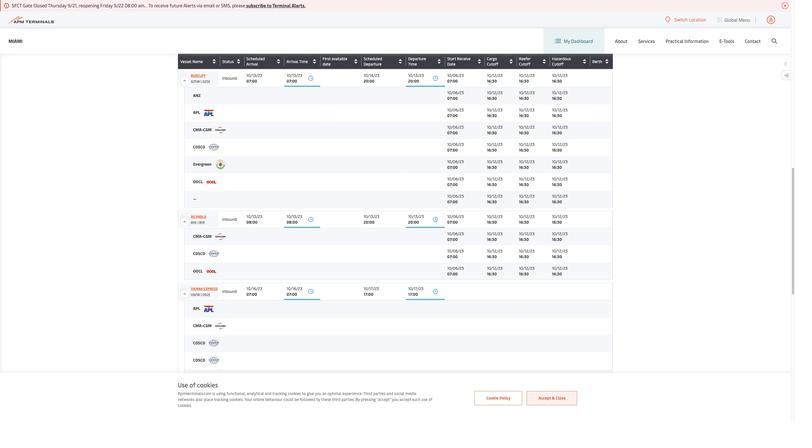 Task type: describe. For each thing, give the bounding box(es) containing it.
e-
[[719, 38, 723, 44]]

hapag-lloyd
[[193, 393, 217, 398]]

1 horizontal spatial 08:00
[[246, 220, 258, 225]]

name
[[192, 59, 203, 64]]

these
[[321, 398, 331, 403]]

scheduled for arrival
[[246, 56, 265, 61]]

cookie policy link
[[475, 392, 522, 406]]

hapag lloyd image
[[220, 392, 230, 399]]

place
[[204, 398, 213, 403]]

hazardous cutoff button
[[552, 56, 589, 67]]

be
[[294, 398, 299, 403]]

as
[[191, 215, 195, 219]]

switch location button
[[665, 16, 706, 23]]

4 cosco from the top
[[193, 341, 206, 346]]

first available date button
[[323, 56, 360, 67]]

use
[[178, 381, 188, 390]]

your
[[244, 398, 252, 403]]

menu
[[739, 17, 750, 23]]

dashboard
[[571, 38, 593, 44]]

vessel
[[180, 59, 191, 64]]

such
[[412, 398, 420, 403]]

2 10/17/23 from the left
[[408, 286, 424, 292]]

practical information
[[666, 38, 709, 44]]

paola
[[196, 215, 206, 219]]

status button
[[222, 57, 243, 66]]

10 10/06/23 from the top
[[447, 232, 464, 237]]

reefer
[[519, 56, 531, 61]]

5 cosco from the top
[[193, 358, 206, 363]]

departure time
[[408, 56, 426, 67]]

scheduled arrival
[[246, 56, 265, 67]]

0 horizontal spatial cookies
[[197, 381, 218, 390]]

2 17:00 from the left
[[408, 292, 418, 297]]

first
[[323, 56, 331, 61]]

4 10/06/23 07:00 from the top
[[447, 125, 464, 136]]

services
[[638, 38, 655, 44]]

1 10/06/23 from the top
[[447, 73, 464, 78]]

hazardous cutoff
[[552, 56, 571, 67]]

10/13/23 20:00 for 10/13/23
[[408, 214, 424, 225]]

as paola bye | bye
[[191, 215, 206, 225]]

e-tools button
[[719, 28, 734, 54]]

9 10/06/23 from the top
[[447, 214, 464, 220]]

10/05/23
[[447, 52, 464, 58]]

0 horizontal spatial tracking
[[214, 398, 228, 403]]

1 horizontal spatial cookies.
[[229, 398, 243, 403]]

optimal
[[328, 392, 341, 397]]

buxcliff
[[191, 73, 206, 78]]

0 horizontal spatial you
[[315, 392, 321, 397]]

reopening
[[79, 2, 99, 8]]

oocl image
[[206, 270, 217, 274]]

12 10/06/23 from the top
[[447, 266, 464, 271]]

07:00 inside 10/05/23 07:00
[[447, 58, 458, 63]]

025e
[[202, 79, 210, 84]]

scheduled departure button
[[364, 56, 404, 67]]

my dashboard
[[564, 38, 593, 44]]

1 horizontal spatial cookies
[[288, 392, 301, 397]]

behaviour
[[265, 398, 283, 403]]

please
[[232, 2, 245, 8]]

contact
[[745, 38, 761, 44]]

using
[[216, 392, 226, 397]]

cosco image for 07:00
[[209, 3, 219, 10]]

cookie policy
[[486, 396, 511, 401]]

10/14/23 20:00
[[364, 73, 379, 84]]

6 10/06/23 07:00 from the top
[[447, 159, 464, 170]]

buxcliff 025w | 025e
[[191, 73, 210, 84]]

alerts
[[183, 2, 196, 8]]

1 10/17/23 17:00 from the left
[[364, 286, 379, 297]]

accept & close
[[538, 396, 566, 401]]

media
[[405, 392, 416, 397]]

oocl for oocl icon
[[193, 269, 204, 274]]

sms,
[[221, 2, 231, 8]]

1 10/17/23 from the left
[[364, 286, 379, 292]]

2 cma-cgm from the top
[[193, 234, 213, 239]]

hapag-
[[193, 393, 206, 398]]

apl for 2nd apl image from the top of the page
[[193, 306, 201, 312]]

8 10/06/23 07:00 from the top
[[447, 194, 464, 205]]

analytical
[[247, 392, 264, 397]]

anz
[[193, 93, 201, 98]]

third
[[363, 392, 372, 397]]

my dashboard button
[[555, 28, 593, 54]]

alerts.
[[292, 2, 306, 8]]

services button
[[638, 28, 655, 54]]

apl for second apl image from the bottom
[[193, 110, 201, 115]]

cosco image for cma-cgm
[[209, 144, 219, 151]]

1 10/16/23 07:00 from the left
[[246, 286, 262, 297]]

1 cma cgm image from the top
[[215, 127, 226, 133]]

accept
[[538, 396, 551, 401]]

receive
[[457, 56, 471, 61]]

receive
[[154, 2, 169, 8]]

date
[[447, 61, 456, 67]]

2 bye from the left
[[199, 221, 205, 225]]

subscribe to terminal alerts. link
[[245, 2, 306, 8]]

scheduled departure
[[364, 56, 382, 67]]

3 cma-cgm from the top
[[193, 324, 213, 329]]

vienna
[[191, 287, 203, 292]]

cargo cutoff
[[487, 56, 498, 67]]

2 10/16/23 from the left
[[287, 286, 302, 292]]

start
[[447, 56, 456, 61]]

3 cma cgm image from the top
[[215, 324, 226, 330]]

1 horizontal spatial departure
[[408, 56, 426, 61]]

0 horizontal spatial 08:00
[[125, 2, 137, 8]]

arrival inside 'button'
[[287, 59, 298, 64]]

about
[[615, 38, 627, 44]]

scheduled for departure
[[364, 56, 382, 61]]

2 horizontal spatial 08:00
[[287, 220, 298, 225]]

1 10/13/23 08:00 from the left
[[246, 214, 262, 225]]

pressing
[[361, 398, 376, 403]]

global
[[724, 17, 738, 23]]

experience.
[[342, 392, 362, 397]]

cargo cutoff button
[[487, 56, 515, 67]]

1 and from the left
[[265, 392, 271, 397]]

092w
[[191, 293, 200, 297]]

social
[[394, 392, 404, 397]]

information
[[684, 38, 709, 44]]

close alert image
[[782, 2, 789, 9]]

scheduled arrival button
[[246, 56, 283, 67]]

1 cma-cgm from the top
[[193, 127, 213, 133]]

to
[[148, 2, 153, 8]]

1 evergreen image from the top
[[215, 18, 225, 29]]

-- for 10/05/23
[[193, 55, 196, 61]]

arrival time
[[287, 59, 308, 64]]

3 cosco from the top
[[193, 251, 206, 257]]

5 10/06/23 07:00 from the top
[[447, 142, 464, 153]]

by
[[316, 398, 320, 403]]

9/22
[[114, 2, 124, 8]]

cosco image for 10/06/23
[[209, 251, 219, 258]]

11 10/06/23 07:00 from the top
[[447, 249, 464, 260]]

an
[[322, 392, 327, 397]]

also
[[195, 398, 203, 403]]

7 10/06/23 07:00 from the top
[[447, 177, 464, 188]]

or
[[216, 2, 220, 8]]

by
[[356, 398, 360, 403]]

global menu
[[724, 17, 750, 23]]

2 10/17/23 17:00 from the left
[[408, 286, 424, 297]]

2 and from the left
[[387, 392, 393, 397]]

1 10/13/23 07:00 from the left
[[246, 73, 262, 84]]

2 10/13/23 07:00 from the left
[[287, 73, 302, 84]]

parties.
[[342, 398, 355, 403]]

20:00 inside the 10/14/23 20:00
[[364, 78, 374, 84]]

date
[[323, 61, 331, 67]]

could
[[284, 398, 293, 403]]

friday
[[100, 2, 113, 8]]

2 10/16/23 07:00 from the left
[[287, 286, 302, 297]]

apmterminals.com
[[178, 392, 211, 397]]

available
[[332, 56, 347, 61]]

3 cma- from the top
[[193, 324, 203, 329]]



Task type: vqa. For each thing, say whether or not it's contained in the screenshot.


Task type: locate. For each thing, give the bounding box(es) containing it.
1 oocl from the top
[[193, 179, 204, 185]]

cutoff right reefer cutoff button
[[552, 61, 563, 67]]

--
[[193, 55, 196, 61], [193, 197, 196, 202]]

0 horizontal spatial 10/17/23 17:00
[[364, 286, 379, 297]]

2 vertical spatial inbound
[[222, 289, 237, 295]]

10/13/23 07:00 down scheduled arrival at the top of the page
[[246, 73, 262, 84]]

apl down anz
[[193, 110, 201, 115]]

evergreen image down or
[[215, 18, 225, 29]]

thursday
[[48, 2, 67, 8]]

1 10/16/23 from the left
[[246, 286, 262, 292]]

0 vertical spatial --
[[193, 55, 196, 61]]

cutoff for cargo
[[487, 61, 498, 67]]

2 horizontal spatial cutoff
[[552, 61, 563, 67]]

cutoff inside 'button'
[[487, 61, 498, 67]]

11 10/06/23 from the top
[[447, 249, 464, 254]]

10/06/23 07:00
[[447, 73, 464, 84], [447, 90, 464, 101], [447, 107, 464, 118], [447, 125, 464, 136], [447, 142, 464, 153], [447, 159, 464, 170], [447, 177, 464, 188], [447, 194, 464, 205], [447, 214, 464, 225], [447, 232, 464, 243], [447, 249, 464, 260], [447, 266, 464, 277]]

1 vertical spatial cma cgm image
[[215, 234, 226, 240]]

tracking down the using
[[214, 398, 228, 403]]

vienna express 092w | 092e
[[191, 287, 218, 297]]

-- for 10/06/23
[[193, 197, 196, 202]]

0 horizontal spatial and
[[265, 392, 271, 397]]

scheduled inside scheduled arrival button
[[246, 56, 265, 61]]

2 vertical spatial cma cgm image
[[215, 324, 226, 330]]

third
[[332, 398, 341, 403]]

evergreen image
[[215, 160, 225, 170]]

location
[[689, 16, 706, 23]]

you
[[315, 392, 321, 397], [392, 398, 398, 403]]

0 horizontal spatial departure
[[364, 61, 382, 67]]

2 vertical spatial cosco image
[[209, 358, 219, 365]]

0 horizontal spatial time
[[299, 59, 308, 64]]

2 apl from the top
[[193, 306, 201, 312]]

scheduled right status button
[[246, 56, 265, 61]]

bye down the as
[[191, 221, 197, 225]]

0 vertical spatial apl
[[193, 110, 201, 115]]

0 horizontal spatial arrival
[[246, 61, 258, 67]]

1 vertical spatial to
[[302, 392, 306, 397]]

0 horizontal spatial 10/13/23 07:00
[[246, 73, 262, 84]]

2 scheduled from the left
[[364, 56, 382, 61]]

| for 10/13/23 08:00
[[198, 221, 198, 225]]

2 cma- from the top
[[193, 234, 203, 239]]

&
[[552, 396, 555, 401]]

1 vertical spatial cosco image
[[209, 341, 219, 347]]

1 vertical spatial |
[[198, 221, 198, 225]]

1 vertical spatial oocl
[[193, 269, 204, 274]]

025w
[[191, 79, 200, 84]]

to left terminal
[[267, 2, 272, 8]]

you down social
[[392, 398, 398, 403]]

evergreen image up the using
[[215, 373, 225, 384]]

0 horizontal spatial to
[[267, 2, 272, 8]]

1 vertical spatial cookies
[[288, 392, 301, 397]]

10/12/23
[[487, 73, 503, 78], [519, 73, 535, 78], [552, 73, 568, 78], [487, 90, 503, 96], [519, 90, 535, 96], [552, 90, 568, 96], [487, 107, 503, 113], [519, 107, 535, 113], [552, 107, 568, 113], [487, 125, 503, 130], [519, 125, 535, 130], [552, 125, 568, 130], [487, 142, 503, 147], [519, 142, 535, 147], [552, 142, 568, 147], [487, 159, 503, 165], [519, 159, 535, 165], [552, 159, 568, 165], [487, 177, 503, 182], [519, 177, 535, 182], [552, 177, 568, 182], [487, 194, 503, 199], [519, 194, 535, 199], [552, 194, 568, 199], [487, 214, 503, 220], [519, 214, 535, 220], [552, 214, 568, 220], [487, 232, 503, 237], [519, 232, 535, 237], [552, 232, 568, 237], [487, 249, 503, 254], [519, 249, 535, 254], [552, 249, 568, 254], [487, 266, 503, 271], [519, 266, 535, 271], [552, 266, 568, 271]]

1 horizontal spatial bye
[[199, 221, 205, 225]]

1 horizontal spatial 10/16/23
[[287, 286, 302, 292]]

1 vertical spatial inbound
[[222, 217, 237, 222]]

you up by
[[315, 392, 321, 397]]

0 vertical spatial cma cgm image
[[215, 127, 226, 133]]

2 10/06/23 07:00 from the top
[[447, 90, 464, 101]]

evergreen image
[[215, 18, 225, 29], [215, 373, 225, 384]]

| inside buxcliff 025w | 025e
[[201, 79, 201, 84]]

1 vertical spatial tracking
[[214, 398, 228, 403]]

cma cgm image
[[215, 127, 226, 133], [215, 234, 226, 240], [215, 324, 226, 330]]

cookies. down functional, on the left
[[229, 398, 243, 403]]

arrival right scheduled arrival button
[[287, 59, 298, 64]]

subscribe
[[246, 2, 266, 8]]

0 vertical spatial cosco image
[[209, 3, 219, 10]]

10/16/23 07:00
[[246, 286, 262, 297], [287, 286, 302, 297]]

12 10/06/23 07:00 from the top
[[447, 266, 464, 277]]

3 cutoff from the left
[[552, 61, 563, 67]]

0 vertical spatial inbound
[[222, 76, 237, 81]]

oocl left oocl image
[[193, 179, 204, 185]]

1 horizontal spatial cutoff
[[519, 61, 530, 67]]

2 cma cgm image from the top
[[215, 234, 226, 240]]

0 vertical spatial cma-
[[193, 127, 203, 133]]

0 horizontal spatial 10/16/23
[[246, 286, 262, 292]]

0 horizontal spatial 10/17/23
[[364, 286, 379, 292]]

bye down paola on the left
[[199, 221, 205, 225]]

2 vertical spatial cma-
[[193, 324, 203, 329]]

2 10/13/23 08:00 from the left
[[287, 214, 302, 225]]

of up apmterminals.com
[[190, 381, 196, 390]]

close
[[556, 396, 566, 401]]

hazardous
[[552, 56, 571, 61]]

future
[[170, 2, 182, 8]]

2 cgm from the top
[[203, 234, 212, 239]]

| left 025e
[[201, 79, 201, 84]]

10/16/23
[[246, 286, 262, 292], [287, 286, 302, 292]]

0 vertical spatial |
[[201, 79, 201, 84]]

cookies up be
[[288, 392, 301, 397]]

0 vertical spatial cgm
[[203, 127, 212, 133]]

| inside "vienna express 092w | 092e"
[[201, 293, 202, 297]]

1 horizontal spatial of
[[428, 398, 432, 403]]

sfct gate closed thursday 9/21, reopening friday 9/22 08:00 am..  to receive future alerts via email or sms, please subscribe to terminal alerts.
[[12, 2, 306, 8]]

1 apl image from the top
[[204, 110, 214, 116]]

miami link
[[8, 38, 22, 45]]

07:00
[[447, 6, 458, 12], [447, 24, 458, 29], [447, 58, 458, 63], [246, 78, 257, 84], [287, 78, 297, 84], [447, 78, 458, 84], [447, 96, 458, 101], [447, 113, 458, 118], [447, 130, 458, 136], [447, 148, 458, 153], [447, 165, 458, 170], [447, 182, 458, 188], [447, 199, 458, 205], [447, 220, 458, 225], [447, 237, 458, 243], [447, 254, 458, 260], [447, 272, 458, 277], [246, 292, 257, 297], [287, 292, 297, 297]]

evergreen for 10/06/23
[[193, 162, 212, 167]]

1 10/06/23 07:00 from the top
[[447, 73, 464, 84]]

1 horizontal spatial 10/13/23 08:00
[[287, 214, 302, 225]]

scheduled
[[246, 56, 265, 61], [364, 56, 382, 61]]

| inside as paola bye | bye
[[198, 221, 198, 225]]

berth button
[[592, 57, 611, 66]]

lloyd
[[206, 393, 216, 398]]

networks
[[178, 398, 194, 403]]

5 10/06/23 from the top
[[447, 142, 464, 147]]

10/13/23 08:00
[[246, 214, 262, 225], [287, 214, 302, 225]]

8 10/06/23 from the top
[[447, 194, 464, 199]]

0 horizontal spatial 10/13/23 08:00
[[246, 214, 262, 225]]

10/13/23 07:00 down arrival time on the left top
[[287, 73, 302, 84]]

9/21,
[[68, 2, 78, 8]]

scheduled up the 10/14/23
[[364, 56, 382, 61]]

evergreen down via
[[193, 20, 212, 26]]

arrival time button
[[287, 57, 319, 66]]

2 cutoff from the left
[[519, 61, 530, 67]]

1 vertical spatial cma-
[[193, 234, 203, 239]]

1 vertical spatial cgm
[[203, 234, 212, 239]]

10/14/23
[[364, 73, 379, 78]]

cookies.
[[229, 398, 243, 403], [178, 403, 192, 409]]

1 horizontal spatial 10/13/23 07:00
[[287, 73, 302, 84]]

departure time button
[[408, 56, 444, 67]]

1 cosco image from the top
[[209, 144, 219, 151]]

cosco image for cosco
[[209, 358, 219, 365]]

cutoff inside reefer cutoff
[[519, 61, 530, 67]]

arrival right status button
[[246, 61, 258, 67]]

1 vertical spatial of
[[428, 398, 432, 403]]

1 apl from the top
[[193, 110, 201, 115]]

0 horizontal spatial bye
[[191, 221, 197, 225]]

arrival inside scheduled arrival
[[246, 61, 258, 67]]

1 -- from the top
[[193, 55, 196, 61]]

1 horizontal spatial 10/17/23 17:00
[[408, 286, 424, 297]]

apl down 092w
[[193, 306, 201, 312]]

gate
[[23, 2, 32, 8]]

1 vertical spatial you
[[392, 398, 398, 403]]

oocl image
[[206, 181, 217, 184]]

via
[[197, 2, 202, 8]]

contact button
[[745, 28, 761, 54]]

miami
[[8, 38, 22, 44]]

online
[[253, 398, 264, 403]]

0 vertical spatial evergreen
[[193, 20, 212, 26]]

1 horizontal spatial you
[[392, 398, 398, 403]]

evergreen for 07:00
[[193, 20, 212, 26]]

3 10/06/23 07:00 from the top
[[447, 107, 464, 118]]

cargo
[[487, 56, 497, 61]]

2 vertical spatial |
[[201, 293, 202, 297]]

2 evergreen image from the top
[[215, 373, 225, 384]]

is
[[212, 392, 215, 397]]

0 horizontal spatial cookies.
[[178, 403, 192, 409]]

cutoff right "start receive date" button
[[487, 61, 498, 67]]

0 horizontal spatial 17:00
[[364, 292, 373, 297]]

1 horizontal spatial 17:00
[[408, 292, 418, 297]]

arrival
[[287, 59, 298, 64], [246, 61, 258, 67]]

10/17/23
[[364, 286, 379, 292], [408, 286, 424, 292]]

0 vertical spatial of
[[190, 381, 196, 390]]

practical information button
[[666, 28, 709, 54]]

terminal
[[272, 2, 291, 8]]

0 vertical spatial you
[[315, 392, 321, 397]]

time for departure time
[[408, 61, 417, 67]]

1 horizontal spatial to
[[302, 392, 306, 397]]

cookies. down networks
[[178, 403, 192, 409]]

inbound for 10/16/23 07:00
[[222, 289, 237, 295]]

7 10/06/23 from the top
[[447, 177, 464, 182]]

1 horizontal spatial tracking
[[272, 392, 287, 397]]

2 -- from the top
[[193, 197, 196, 202]]

10/13/23 20:00 for 10/14/23
[[408, 73, 424, 84]]

to inside "use of cookies apmterminals.com is using functional, analytical and tracking cookies to give you an optimal experience. third parties and social media networks also place tracking cookies. your online behaviour could be followed by these third parties. by pressing "accept" you accept such use of cookies."
[[302, 392, 306, 397]]

cgm for 3rd "cma cgm" icon from the top
[[203, 324, 212, 329]]

1 horizontal spatial and
[[387, 392, 393, 397]]

practical
[[666, 38, 683, 44]]

-- right vessel
[[193, 55, 196, 61]]

0 vertical spatial to
[[267, 2, 272, 8]]

10/17/23 17:00
[[364, 286, 379, 297], [408, 286, 424, 297]]

1 vertical spatial evergreen image
[[215, 373, 225, 384]]

1 inbound from the top
[[222, 76, 237, 81]]

e-tools
[[719, 38, 734, 44]]

cgm
[[203, 127, 212, 133], [203, 234, 212, 239], [203, 324, 212, 329]]

time
[[299, 59, 308, 64], [408, 61, 417, 67]]

cutoff inside "hazardous cutoff"
[[552, 61, 563, 67]]

1 cosco from the top
[[193, 3, 206, 8]]

use of cookies apmterminals.com is using functional, analytical and tracking cookies to give you an optimal experience. third parties and social media networks also place tracking cookies. your online behaviour could be followed by these third parties. by pressing "accept" you accept such use of cookies.
[[178, 381, 432, 409]]

-- up the as
[[193, 197, 196, 202]]

| down paola on the left
[[198, 221, 198, 225]]

2 cosco image from the top
[[209, 251, 219, 258]]

0 vertical spatial cookies
[[197, 381, 218, 390]]

6 10/06/23 from the top
[[447, 159, 464, 165]]

1 horizontal spatial 10/16/23 07:00
[[287, 286, 302, 297]]

cosco image left sms,
[[209, 3, 219, 10]]

of right use
[[428, 398, 432, 403]]

2 inbound from the top
[[222, 217, 237, 222]]

1 scheduled from the left
[[246, 56, 265, 61]]

| left 092e
[[201, 293, 202, 297]]

1 vertical spatial cookies.
[[178, 403, 192, 409]]

1 vertical spatial --
[[193, 197, 196, 202]]

0 vertical spatial evergreen image
[[215, 18, 225, 29]]

0 vertical spatial tracking
[[272, 392, 287, 397]]

inbound for 10/13/23 08:00
[[222, 217, 237, 222]]

2 vertical spatial cma-cgm
[[193, 324, 213, 329]]

cookies
[[197, 381, 218, 390], [288, 392, 301, 397]]

0 horizontal spatial cutoff
[[487, 61, 498, 67]]

2 vertical spatial cgm
[[203, 324, 212, 329]]

0 horizontal spatial scheduled
[[246, 56, 265, 61]]

cosco image
[[209, 144, 219, 151], [209, 341, 219, 347], [209, 358, 219, 365]]

2 cosco image from the top
[[209, 341, 219, 347]]

apl image
[[204, 110, 214, 116], [204, 306, 214, 313]]

cutoff for reefer
[[519, 61, 530, 67]]

2 oocl from the top
[[193, 269, 204, 274]]

and up behaviour
[[265, 392, 271, 397]]

evergreen left evergreen icon
[[193, 162, 212, 167]]

tracking up behaviour
[[272, 392, 287, 397]]

to left give on the left bottom of the page
[[302, 392, 306, 397]]

1 vertical spatial cosco image
[[209, 251, 219, 258]]

0 horizontal spatial of
[[190, 381, 196, 390]]

use
[[421, 398, 427, 403]]

2 cosco from the top
[[193, 144, 206, 150]]

express
[[203, 287, 218, 292]]

1 vertical spatial apl
[[193, 306, 201, 312]]

2 10/06/23 from the top
[[447, 90, 464, 96]]

cgm for second "cma cgm" icon from the top of the page
[[203, 234, 212, 239]]

cgm for 3rd "cma cgm" icon from the bottom
[[203, 127, 212, 133]]

2 evergreen from the top
[[193, 162, 212, 167]]

email
[[203, 2, 215, 8]]

time inside 'button'
[[299, 59, 308, 64]]

followed
[[300, 398, 315, 403]]

1 horizontal spatial time
[[408, 61, 417, 67]]

0 vertical spatial cookies.
[[229, 398, 243, 403]]

1 horizontal spatial 10/17/23
[[408, 286, 424, 292]]

tools
[[723, 38, 734, 44]]

0 horizontal spatial 10/16/23 07:00
[[246, 286, 262, 297]]

departure inside 'scheduled departure'
[[364, 61, 382, 67]]

oocl left oocl icon
[[193, 269, 204, 274]]

status
[[222, 59, 234, 64]]

inbound for 10/13/23 07:00
[[222, 76, 237, 81]]

| for 10/16/23 07:00
[[201, 293, 202, 297]]

3 inbound from the top
[[222, 289, 237, 295]]

0 vertical spatial oocl
[[193, 179, 204, 185]]

1 horizontal spatial scheduled
[[364, 56, 382, 61]]

start receive date button
[[447, 56, 483, 67]]

1 bye from the left
[[191, 221, 197, 225]]

cosco image up oocl icon
[[209, 251, 219, 258]]

1 cma- from the top
[[193, 127, 203, 133]]

oocl for oocl image
[[193, 179, 204, 185]]

4 10/06/23 from the top
[[447, 125, 464, 130]]

10/12/23 16:30
[[487, 73, 503, 84], [519, 73, 535, 84], [552, 73, 568, 84], [487, 90, 503, 101], [519, 90, 535, 101], [552, 90, 568, 101], [487, 107, 503, 118], [519, 107, 535, 118], [552, 107, 568, 118], [487, 125, 503, 136], [519, 125, 535, 136], [552, 125, 568, 136], [487, 142, 503, 153], [519, 142, 535, 153], [552, 142, 568, 153], [487, 159, 503, 170], [519, 159, 535, 170], [552, 159, 568, 170], [487, 177, 503, 188], [519, 177, 535, 188], [552, 177, 568, 188], [487, 194, 503, 205], [519, 194, 535, 205], [552, 194, 568, 205], [487, 214, 503, 225], [519, 214, 535, 225], [552, 214, 568, 225], [487, 232, 503, 243], [519, 232, 535, 243], [552, 232, 568, 243], [487, 249, 503, 260], [519, 249, 535, 260], [552, 249, 568, 260], [487, 266, 503, 277], [519, 266, 535, 277], [552, 266, 568, 277]]

10 10/06/23 07:00 from the top
[[447, 232, 464, 243]]

1 horizontal spatial arrival
[[287, 59, 298, 64]]

1 17:00 from the left
[[364, 292, 373, 297]]

cosco image
[[209, 3, 219, 10], [209, 251, 219, 258]]

departure
[[408, 56, 426, 61], [364, 61, 382, 67]]

oocl
[[193, 179, 204, 185], [193, 269, 204, 274]]

cookies up hapag-lloyd
[[197, 381, 218, 390]]

1 cutoff from the left
[[487, 61, 498, 67]]

3 cgm from the top
[[203, 324, 212, 329]]

time inside departure time
[[408, 61, 417, 67]]

1 cosco image from the top
[[209, 3, 219, 10]]

1 evergreen from the top
[[193, 20, 212, 26]]

and up "accept" on the bottom
[[387, 392, 393, 397]]

9 10/06/23 07:00 from the top
[[447, 214, 464, 225]]

2 apl image from the top
[[204, 306, 214, 313]]

1 vertical spatial cma-cgm
[[193, 234, 213, 239]]

cutoff for hazardous
[[552, 61, 563, 67]]

"accept"
[[376, 398, 391, 403]]

1 vertical spatial evergreen
[[193, 162, 212, 167]]

reefer cutoff button
[[519, 56, 548, 67]]

20:00
[[364, 78, 374, 84], [408, 78, 419, 84], [364, 220, 374, 225], [408, 220, 419, 225]]

0 vertical spatial cma-cgm
[[193, 127, 213, 133]]

scheduled inside scheduled departure button
[[364, 56, 382, 61]]

first available date
[[323, 56, 347, 67]]

1 vertical spatial apl image
[[204, 306, 214, 313]]

accept
[[399, 398, 411, 403]]

1 cgm from the top
[[203, 127, 212, 133]]

cosco
[[193, 3, 206, 8], [193, 144, 206, 150], [193, 251, 206, 257], [193, 341, 206, 346], [193, 358, 206, 363]]

cutoff right cargo cutoff 'button'
[[519, 61, 530, 67]]

0 vertical spatial apl image
[[204, 110, 214, 116]]

3 cosco image from the top
[[209, 358, 219, 365]]

time for arrival time
[[299, 59, 308, 64]]

0 vertical spatial cosco image
[[209, 144, 219, 151]]

3 10/06/23 from the top
[[447, 107, 464, 113]]



